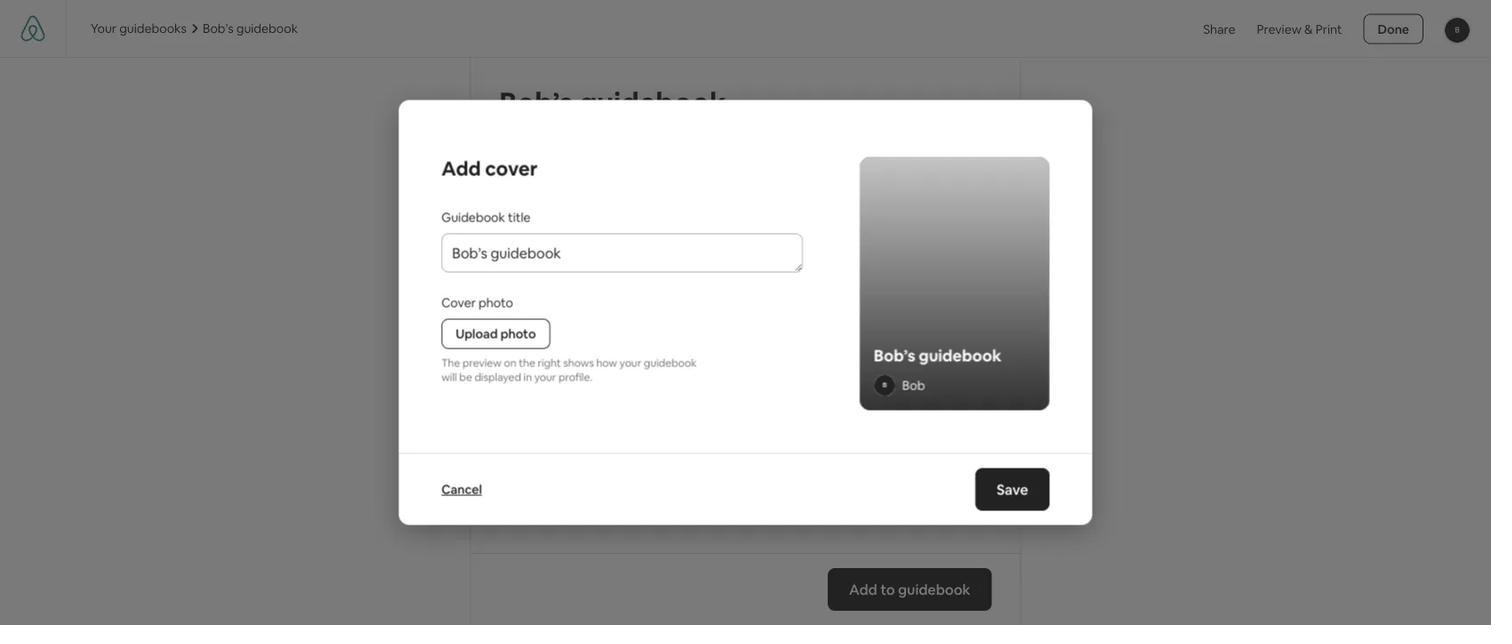 Task type: vqa. For each thing, say whether or not it's contained in the screenshot.
Report this listing
no



Task type: describe. For each thing, give the bounding box(es) containing it.
upload photo button
[[442, 319, 550, 349]]

advice
[[915, 254, 966, 274]]

bob's guidebook link
[[190, 20, 298, 37]]

guidebook inside "button"
[[898, 580, 971, 599]]

right
[[538, 356, 561, 370]]

your guidebooks link
[[91, 20, 187, 36]]

and
[[580, 159, 606, 177]]

cover
[[442, 295, 476, 311]]

1 horizontal spatial your
[[620, 356, 642, 370]]

title for guidebook
[[508, 210, 531, 226]]

in
[[524, 371, 532, 384]]

cancel button
[[442, 468, 482, 511]]

your inside you haven't added any places, neighborhoods, or city advice to your guidebook yet.
[[669, 273, 704, 294]]

your
[[91, 20, 117, 36]]

cover photo
[[442, 295, 514, 311]]

upload
[[456, 326, 498, 342]]

photo for cover photo
[[479, 295, 514, 311]]

add to guidebook
[[850, 580, 971, 599]]

cover inside button
[[609, 159, 647, 177]]

guidebooks
[[119, 20, 187, 36]]

shows
[[564, 356, 594, 370]]

edit
[[521, 159, 547, 177]]

you haven't added any places, neighborhoods, or city advice to your guidebook yet.
[[506, 254, 986, 294]]

yet.
[[793, 273, 823, 294]]

2 vertical spatial bob's
[[874, 346, 916, 366]]

the
[[519, 356, 536, 370]]

print
[[1316, 21, 1343, 37]]

guidebook inside you haven't added any places, neighborhoods, or city advice to your guidebook yet.
[[707, 273, 790, 294]]

save button
[[976, 468, 1050, 511]]

added
[[598, 254, 647, 274]]

the
[[442, 356, 460, 370]]

cancel
[[442, 482, 482, 498]]

preview
[[1257, 21, 1302, 37]]

places,
[[681, 254, 735, 274]]

profile.
[[559, 371, 593, 384]]

edit title and cover
[[521, 159, 647, 177]]

Guidebook title text field
[[442, 234, 803, 273]]

photo for upload photo
[[501, 326, 536, 342]]

0 horizontal spatial your
[[535, 371, 557, 384]]

be
[[460, 371, 472, 384]]

neighborhoods,
[[738, 254, 860, 274]]

the preview on the right shows how your guidebook will be displayed in your profile.
[[442, 356, 697, 384]]

on
[[504, 356, 517, 370]]

0 horizontal spatial bob's guidebook
[[203, 20, 298, 36]]

1 horizontal spatial bob's guidebook
[[500, 84, 727, 121]]

preview
[[463, 356, 502, 370]]

or
[[863, 254, 879, 274]]

upload photo
[[456, 326, 536, 342]]

add for add to guidebook
[[850, 580, 878, 599]]

how
[[597, 356, 618, 370]]

you
[[506, 254, 534, 274]]

save
[[997, 480, 1029, 499]]



Task type: locate. For each thing, give the bounding box(es) containing it.
0 horizontal spatial bob's
[[203, 20, 234, 36]]

to inside you haven't added any places, neighborhoods, or city advice to your guidebook yet.
[[969, 254, 986, 274]]

photo up on
[[501, 326, 536, 342]]

bob
[[903, 378, 926, 394]]

1 horizontal spatial add
[[850, 580, 878, 599]]

share button
[[1204, 20, 1236, 38]]

preview & print link
[[1257, 21, 1343, 37]]

guidebook
[[442, 210, 505, 226]]

add cover
[[442, 156, 538, 181]]

photo up the "upload photo" button
[[479, 295, 514, 311]]

your right how
[[620, 356, 642, 370]]

your right added
[[669, 273, 704, 294]]

bob's guidebook
[[203, 20, 298, 36], [500, 84, 727, 121], [874, 346, 1002, 366]]

add inside "button"
[[850, 580, 878, 599]]

cover right and
[[609, 159, 647, 177]]

2 horizontal spatial your
[[669, 273, 704, 294]]

1 vertical spatial title
[[508, 210, 531, 226]]

0 horizontal spatial title
[[508, 210, 531, 226]]

0 vertical spatial bob's guidebook
[[203, 20, 298, 36]]

1 vertical spatial photo
[[501, 326, 536, 342]]

1 vertical spatial to
[[881, 580, 895, 599]]

share
[[1204, 21, 1236, 37]]

bob's up edit
[[500, 84, 573, 121]]

1 horizontal spatial title
[[550, 159, 577, 177]]

photo inside button
[[501, 326, 536, 342]]

add
[[442, 156, 481, 181], [850, 580, 878, 599]]

2 horizontal spatial bob's guidebook
[[874, 346, 1002, 366]]

0 vertical spatial title
[[550, 159, 577, 177]]

haven't
[[538, 254, 595, 274]]

to inside add to guidebook "button"
[[881, 580, 895, 599]]

any
[[651, 254, 678, 274]]

done
[[1379, 21, 1410, 37]]

your
[[669, 273, 704, 294], [620, 356, 642, 370], [535, 371, 557, 384]]

guidebook inside the preview on the right shows how your guidebook will be displayed in your profile.
[[644, 356, 697, 370]]

cover up guidebook title at left top
[[485, 156, 538, 181]]

will
[[442, 371, 457, 384]]

city
[[883, 254, 912, 274]]

add to guidebook button
[[828, 568, 992, 611]]

bob's up bob on the right of the page
[[874, 346, 916, 366]]

0 vertical spatial to
[[969, 254, 986, 274]]

0 horizontal spatial add
[[442, 156, 481, 181]]

profile image
[[1446, 18, 1471, 43]]

edit title and cover button
[[500, 147, 668, 189]]

0 horizontal spatial cover
[[485, 156, 538, 181]]

2 horizontal spatial bob's
[[874, 346, 916, 366]]

bob's right guidebooks
[[203, 20, 234, 36]]

displayed
[[475, 371, 521, 384]]

preview & print
[[1257, 21, 1343, 37]]

to
[[969, 254, 986, 274], [881, 580, 895, 599]]

photo
[[479, 295, 514, 311], [501, 326, 536, 342]]

1 vertical spatial bob's
[[500, 84, 573, 121]]

your down 'right'
[[535, 371, 557, 384]]

title inside button
[[550, 159, 577, 177]]

done button
[[1364, 14, 1424, 44]]

1 horizontal spatial to
[[969, 254, 986, 274]]

1 horizontal spatial bob's
[[500, 84, 573, 121]]

1 vertical spatial bob's guidebook
[[500, 84, 727, 121]]

guidebook title
[[442, 210, 531, 226]]

cover
[[485, 156, 538, 181], [609, 159, 647, 177]]

title
[[550, 159, 577, 177], [508, 210, 531, 226]]

1 horizontal spatial cover
[[609, 159, 647, 177]]

add for add cover
[[442, 156, 481, 181]]

guidebook
[[236, 20, 298, 36], [579, 84, 727, 121], [707, 273, 790, 294], [919, 346, 1002, 366], [644, 356, 697, 370], [898, 580, 971, 599]]

title for edit
[[550, 159, 577, 177]]

your guidebooks
[[91, 20, 187, 36]]

1 vertical spatial add
[[850, 580, 878, 599]]

&
[[1305, 21, 1314, 37]]

title left and
[[550, 159, 577, 177]]

0 vertical spatial add
[[442, 156, 481, 181]]

2 vertical spatial bob's guidebook
[[874, 346, 1002, 366]]

0 vertical spatial bob's
[[203, 20, 234, 36]]

0 vertical spatial photo
[[479, 295, 514, 311]]

title right guidebook
[[508, 210, 531, 226]]

bob's
[[203, 20, 234, 36], [500, 84, 573, 121], [874, 346, 916, 366]]

0 horizontal spatial to
[[881, 580, 895, 599]]



